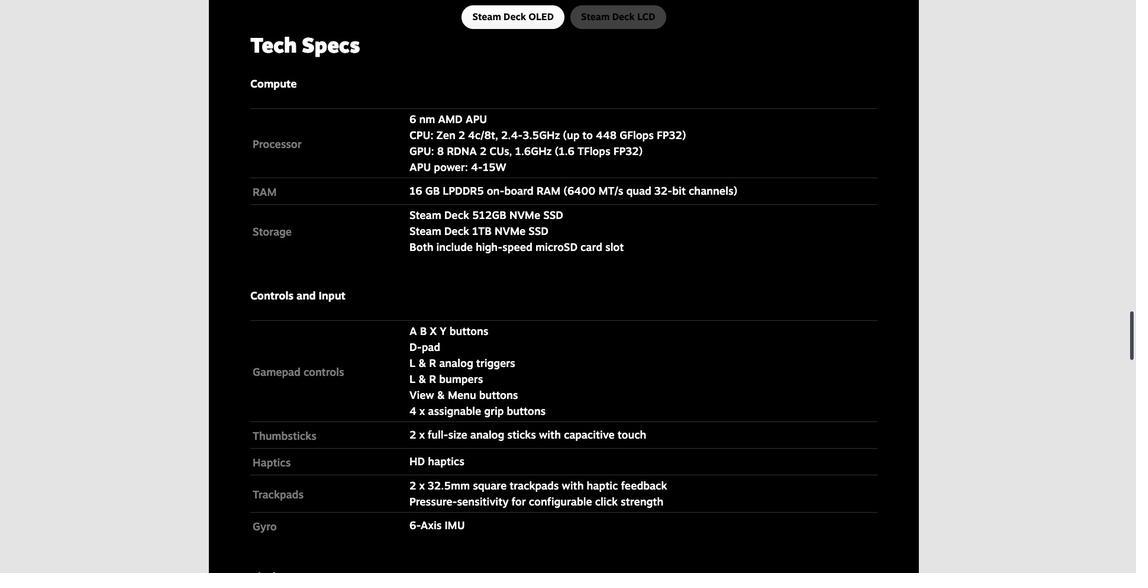 Task type: describe. For each thing, give the bounding box(es) containing it.
6 nm amd apu cpu: zen 2 4c/8t, 2.4-3.5ghz (up to 448 gflops fp32) gpu: 8 rdna 2 cus, 1.6ghz (1.6 tflops fp32) apu power: 4-15w
[[410, 112, 687, 173]]

card
[[581, 240, 603, 253]]

steam for steam deck 512gb nvme ssd steam deck 1tb nvme ssd both include high-speed microsd card slot
[[410, 208, 442, 221]]

microsd
[[536, 240, 578, 253]]

d-
[[410, 340, 422, 353]]

1tb
[[473, 224, 492, 237]]

0 vertical spatial with
[[539, 428, 561, 441]]

1 horizontal spatial ram
[[537, 184, 561, 197]]

lcd
[[638, 11, 656, 23]]

pressure-
[[410, 495, 457, 508]]

0 vertical spatial &
[[419, 356, 427, 369]]

1 vertical spatial ssd
[[529, 224, 549, 237]]

controls
[[250, 289, 294, 302]]

6-
[[410, 519, 421, 532]]

cus,
[[490, 144, 512, 157]]

haptics
[[253, 456, 291, 469]]

gamepad
[[253, 365, 301, 378]]

board
[[505, 184, 534, 197]]

6
[[410, 112, 417, 125]]

6-axis imu
[[410, 519, 465, 532]]

oled
[[529, 11, 554, 23]]

(1.6
[[555, 144, 575, 157]]

steam for steam deck lcd
[[582, 11, 610, 23]]

steam deck oled
[[473, 11, 554, 23]]

b
[[420, 324, 427, 337]]

8
[[437, 144, 444, 157]]

2 right zen
[[459, 128, 465, 141]]

gamepad controls
[[253, 365, 344, 378]]

for
[[512, 495, 526, 508]]

32.5mm
[[428, 479, 470, 492]]

cpu:
[[410, 128, 434, 141]]

gb
[[426, 184, 440, 197]]

compute
[[250, 77, 297, 90]]

on-
[[487, 184, 505, 197]]

full-
[[428, 428, 449, 441]]

trackpads
[[510, 479, 559, 492]]

2 inside 2 x 32.5mm square trackpads with haptic feedback pressure-sensitivity for configurable click strength
[[410, 479, 417, 492]]

tech
[[250, 32, 297, 57]]

slot
[[606, 240, 624, 253]]

and
[[297, 289, 316, 302]]

processor
[[253, 137, 302, 150]]

1 l from the top
[[410, 356, 416, 369]]

include
[[437, 240, 473, 253]]

(6400
[[564, 184, 596, 197]]

1 vertical spatial nvme
[[495, 224, 526, 237]]

input
[[319, 289, 346, 302]]

2 vertical spatial &
[[437, 388, 445, 401]]

tech specs
[[250, 32, 360, 57]]

lpddr5
[[443, 184, 484, 197]]

2 x 32.5mm square trackpads with haptic feedback pressure-sensitivity for configurable click strength
[[410, 479, 668, 508]]

configurable
[[529, 495, 593, 508]]

haptic
[[587, 479, 618, 492]]

1 r from the top
[[430, 356, 437, 369]]

trackpads
[[253, 488, 304, 501]]

1 horizontal spatial fp32)
[[657, 128, 687, 141]]

512gb
[[473, 208, 507, 221]]

touch
[[618, 428, 647, 441]]

2 down 4c/8t,
[[480, 144, 487, 157]]

speed
[[503, 240, 533, 253]]

x for full-
[[419, 428, 425, 441]]

axis
[[421, 519, 442, 532]]

assignable
[[428, 404, 482, 417]]

gflops
[[620, 128, 654, 141]]

hd haptics
[[410, 455, 465, 468]]

zen
[[437, 128, 456, 141]]

x inside a b x y buttons d-pad l & r analog triggers l & r bumpers view & menu buttons 4 x assignable grip buttons
[[420, 404, 425, 417]]

sensitivity
[[457, 495, 509, 508]]

448
[[596, 128, 617, 141]]

size
[[449, 428, 468, 441]]

2 vertical spatial buttons
[[507, 404, 546, 417]]

1 vertical spatial buttons
[[479, 388, 518, 401]]

gyro
[[253, 520, 277, 533]]

specs
[[302, 32, 360, 57]]

1 vertical spatial &
[[419, 372, 427, 385]]

steam for steam deck oled
[[473, 11, 501, 23]]

a
[[410, 324, 417, 337]]

controls and input
[[250, 289, 346, 302]]

a b x y buttons d-pad l & r analog triggers l & r bumpers view & menu buttons 4 x assignable grip buttons
[[410, 324, 546, 417]]

amd
[[438, 112, 463, 125]]

capacitive
[[564, 428, 615, 441]]



Task type: locate. For each thing, give the bounding box(es) containing it.
click
[[596, 495, 618, 508]]

grip
[[484, 404, 504, 417]]

1 vertical spatial l
[[410, 372, 416, 385]]

nm
[[420, 112, 435, 125]]

0 horizontal spatial ram
[[253, 185, 277, 198]]

deck left the oled
[[504, 11, 526, 23]]

fp32)
[[657, 128, 687, 141], [614, 144, 643, 157]]

thumbsticks
[[253, 429, 317, 442]]

pad
[[422, 340, 441, 353]]

0 vertical spatial l
[[410, 356, 416, 369]]

&
[[419, 356, 427, 369], [419, 372, 427, 385], [437, 388, 445, 401]]

0 horizontal spatial apu
[[410, 160, 431, 173]]

x up pressure-
[[419, 479, 425, 492]]

2
[[459, 128, 465, 141], [480, 144, 487, 157], [410, 428, 417, 441], [410, 479, 417, 492]]

1 vertical spatial x
[[419, 428, 425, 441]]

2 down 4
[[410, 428, 417, 441]]

analog up bumpers on the bottom of page
[[439, 356, 474, 369]]

controls
[[304, 365, 344, 378]]

square
[[473, 479, 507, 492]]

channels)
[[689, 184, 738, 197]]

nvme down board
[[510, 208, 541, 221]]

1 vertical spatial apu
[[410, 160, 431, 173]]

rdna
[[447, 144, 477, 157]]

& down d-
[[419, 356, 427, 369]]

view
[[410, 388, 434, 401]]

bit
[[673, 184, 686, 197]]

analog inside a b x y buttons d-pad l & r analog triggers l & r bumpers view & menu buttons 4 x assignable grip buttons
[[439, 356, 474, 369]]

deck for 512gb
[[445, 208, 470, 221]]

mt/s
[[599, 184, 624, 197]]

x for 32.5mm
[[419, 479, 425, 492]]

fp32) right gflops
[[657, 128, 687, 141]]

strength
[[621, 495, 664, 508]]

4-
[[471, 160, 483, 173]]

2 r from the top
[[430, 372, 437, 385]]

r up view on the left bottom
[[430, 372, 437, 385]]

ram right board
[[537, 184, 561, 197]]

triggers
[[477, 356, 516, 369]]

hd
[[410, 455, 425, 468]]

sticks
[[508, 428, 536, 441]]

4c/8t,
[[468, 128, 499, 141]]

imu
[[445, 519, 465, 532]]

power:
[[434, 160, 468, 173]]

0 vertical spatial r
[[430, 356, 437, 369]]

steam left the oled
[[473, 11, 501, 23]]

with right sticks
[[539, 428, 561, 441]]

high-
[[476, 240, 503, 253]]

apu
[[466, 112, 487, 125], [410, 160, 431, 173]]

r down pad
[[430, 356, 437, 369]]

buttons up "grip"
[[479, 388, 518, 401]]

ssd down 16 gb lpddr5 on-board ram (6400 mt/s quad 32-bit channels) at the top of page
[[544, 208, 564, 221]]

0 vertical spatial buttons
[[450, 324, 489, 337]]

steam down gb
[[410, 208, 442, 221]]

4
[[410, 404, 417, 417]]

feedback
[[621, 479, 668, 492]]

deck
[[504, 11, 526, 23], [613, 11, 635, 23], [445, 208, 470, 221], [445, 224, 470, 237]]

to
[[583, 128, 593, 141]]

haptics
[[428, 455, 465, 468]]

apu down gpu:
[[410, 160, 431, 173]]

2 down hd
[[410, 479, 417, 492]]

deck up include on the left of page
[[445, 224, 470, 237]]

x
[[430, 324, 437, 337]]

(up
[[563, 128, 580, 141]]

l up view on the left bottom
[[410, 372, 416, 385]]

0 vertical spatial analog
[[439, 356, 474, 369]]

quad
[[627, 184, 652, 197]]

3 x from the top
[[419, 479, 425, 492]]

& right view on the left bottom
[[437, 388, 445, 401]]

0 horizontal spatial with
[[539, 428, 561, 441]]

tflops
[[578, 144, 611, 157]]

1 horizontal spatial apu
[[466, 112, 487, 125]]

2 l from the top
[[410, 372, 416, 385]]

buttons up 2 x full-size analog sticks with capacitive touch
[[507, 404, 546, 417]]

1 vertical spatial r
[[430, 372, 437, 385]]

l down d-
[[410, 356, 416, 369]]

nvme up speed
[[495, 224, 526, 237]]

0 vertical spatial ssd
[[544, 208, 564, 221]]

both
[[410, 240, 434, 253]]

deck down lpddr5
[[445, 208, 470, 221]]

bumpers
[[439, 372, 483, 385]]

analog
[[439, 356, 474, 369], [471, 428, 505, 441]]

0 vertical spatial apu
[[466, 112, 487, 125]]

2.4-
[[502, 128, 523, 141]]

deck for lcd
[[613, 11, 635, 23]]

with
[[539, 428, 561, 441], [562, 479, 584, 492]]

x
[[420, 404, 425, 417], [419, 428, 425, 441], [419, 479, 425, 492]]

0 vertical spatial nvme
[[510, 208, 541, 221]]

1.6ghz
[[515, 144, 552, 157]]

storage
[[253, 225, 292, 238]]

1 vertical spatial fp32)
[[614, 144, 643, 157]]

gpu:
[[410, 144, 435, 157]]

& up view on the left bottom
[[419, 372, 427, 385]]

menu
[[448, 388, 477, 401]]

ssd up microsd
[[529, 224, 549, 237]]

apu up 4c/8t,
[[466, 112, 487, 125]]

steam deck 512gb nvme ssd steam deck 1tb nvme ssd both include high-speed microsd card slot
[[410, 208, 624, 253]]

buttons right y
[[450, 324, 489, 337]]

buttons
[[450, 324, 489, 337], [479, 388, 518, 401], [507, 404, 546, 417]]

analog down "grip"
[[471, 428, 505, 441]]

steam up 'both'
[[410, 224, 442, 237]]

with up "configurable"
[[562, 479, 584, 492]]

0 vertical spatial fp32)
[[657, 128, 687, 141]]

2 vertical spatial x
[[419, 479, 425, 492]]

1 vertical spatial with
[[562, 479, 584, 492]]

0 vertical spatial x
[[420, 404, 425, 417]]

deck left lcd
[[613, 11, 635, 23]]

2 x full-size analog sticks with capacitive touch
[[410, 428, 647, 441]]

deck for oled
[[504, 11, 526, 23]]

2 x from the top
[[419, 428, 425, 441]]

x inside 2 x 32.5mm square trackpads with haptic feedback pressure-sensitivity for configurable click strength
[[419, 479, 425, 492]]

32-
[[655, 184, 673, 197]]

nvme
[[510, 208, 541, 221], [495, 224, 526, 237]]

steam left lcd
[[582, 11, 610, 23]]

l
[[410, 356, 416, 369], [410, 372, 416, 385]]

with inside 2 x 32.5mm square trackpads with haptic feedback pressure-sensitivity for configurable click strength
[[562, 479, 584, 492]]

16
[[410, 184, 423, 197]]

steam
[[473, 11, 501, 23], [582, 11, 610, 23], [410, 208, 442, 221], [410, 224, 442, 237]]

1 horizontal spatial with
[[562, 479, 584, 492]]

1 vertical spatial analog
[[471, 428, 505, 441]]

fp32) down gflops
[[614, 144, 643, 157]]

ram up storage
[[253, 185, 277, 198]]

x right 4
[[420, 404, 425, 417]]

15w
[[483, 160, 507, 173]]

x left 'full-'
[[419, 428, 425, 441]]

y
[[440, 324, 447, 337]]

16 gb lpddr5 on-board ram (6400 mt/s quad 32-bit channels)
[[410, 184, 738, 197]]

3.5ghz
[[523, 128, 560, 141]]

r
[[430, 356, 437, 369], [430, 372, 437, 385]]

1 x from the top
[[420, 404, 425, 417]]

0 horizontal spatial fp32)
[[614, 144, 643, 157]]



Task type: vqa. For each thing, say whether or not it's contained in the screenshot.
rightmost Recommended
no



